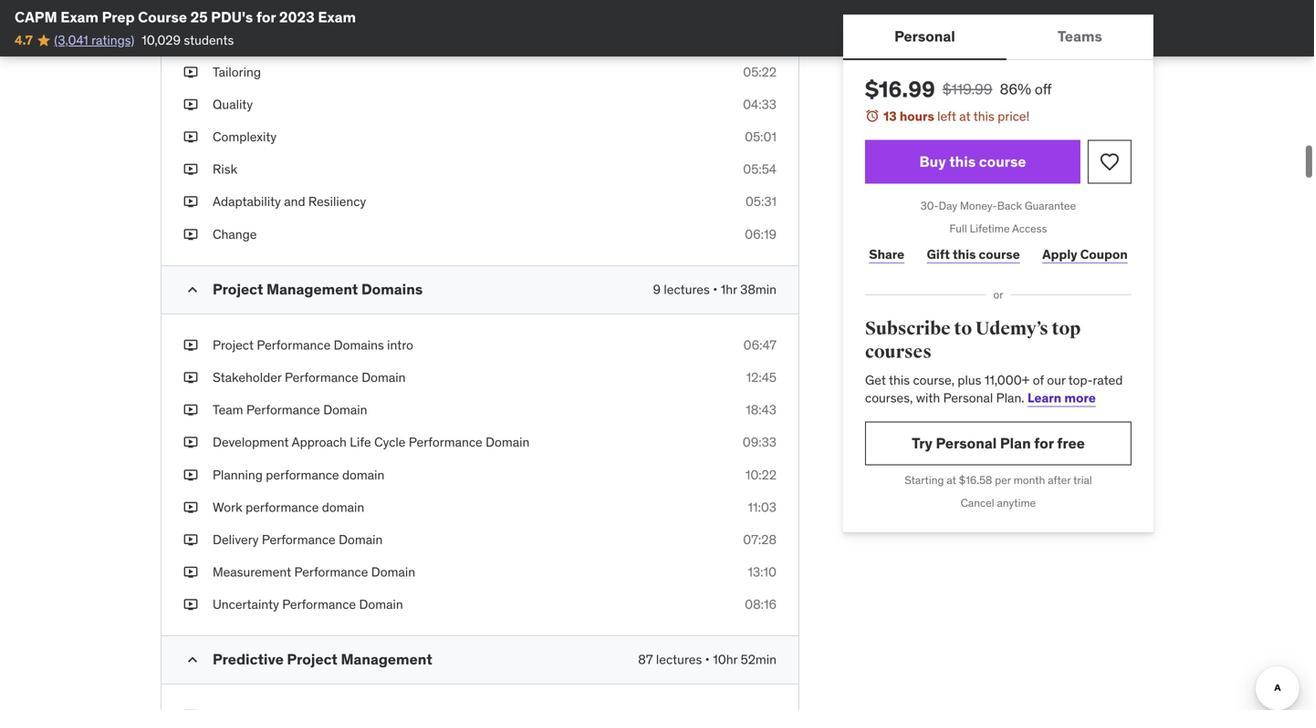Task type: vqa. For each thing, say whether or not it's contained in the screenshot.


Task type: locate. For each thing, give the bounding box(es) containing it.
9 xsmall image from the top
[[183, 467, 198, 484]]

project down uncertainty performance domain on the bottom
[[287, 651, 338, 670]]

8 xsmall image from the top
[[183, 434, 198, 452]]

13
[[883, 108, 897, 125]]

0 vertical spatial personal
[[894, 27, 955, 46]]

0 horizontal spatial exam
[[60, 8, 99, 26]]

1hr
[[721, 281, 737, 298]]

07:28
[[743, 532, 777, 548]]

adaptability
[[213, 194, 281, 210]]

1 vertical spatial •
[[705, 652, 710, 669]]

this right buy
[[949, 152, 976, 171]]

project management domains
[[213, 280, 423, 299]]

xsmall image up 10,029 students
[[183, 0, 198, 16]]

development approach life cycle performance domain
[[213, 435, 530, 451]]

9 lectures • 1hr 38min
[[653, 281, 777, 298]]

xsmall image left quality
[[183, 96, 198, 114]]

small image
[[183, 652, 202, 670]]

domain for stakeholder performance domain
[[362, 370, 406, 386]]

performance for delivery performance domain
[[262, 532, 336, 548]]

lectures right 9
[[664, 281, 710, 298]]

05:31
[[745, 194, 777, 210]]

domain
[[362, 370, 406, 386], [323, 402, 367, 418], [486, 435, 530, 451], [339, 532, 383, 548], [371, 564, 415, 581], [359, 597, 403, 613]]

xsmall image for risk
[[183, 161, 198, 179]]

exam up (3,041
[[60, 8, 99, 26]]

domains for management
[[361, 280, 423, 299]]

or
[[993, 288, 1003, 302]]

personal up $16.99
[[894, 27, 955, 46]]

1 horizontal spatial for
[[1034, 434, 1054, 453]]

wishlist image
[[1099, 151, 1121, 173]]

project right small image
[[213, 280, 263, 299]]

2 vertical spatial personal
[[936, 434, 997, 453]]

xsmall image for adaptability and resiliency
[[183, 193, 198, 211]]

performance up delivery performance domain
[[246, 499, 319, 516]]

• left 1hr
[[713, 281, 718, 298]]

month
[[1014, 474, 1045, 488]]

predictive
[[213, 651, 284, 670]]

this left price!
[[973, 108, 995, 125]]

of
[[1033, 372, 1044, 389]]

•
[[713, 281, 718, 298], [705, 652, 710, 669]]

teams button
[[1006, 15, 1153, 58]]

xsmall image
[[183, 0, 198, 16], [183, 96, 198, 114], [183, 128, 198, 146], [183, 369, 198, 387], [183, 499, 198, 517], [183, 531, 198, 549], [183, 596, 198, 614], [183, 707, 198, 711]]

10:22
[[745, 467, 777, 483]]

lectures right 87
[[656, 652, 702, 669]]

xsmall image left stakeholder
[[183, 369, 198, 387]]

left
[[937, 108, 956, 125]]

intro
[[387, 337, 413, 353]]

xsmall image down small icon
[[183, 707, 198, 711]]

xsmall image left team
[[183, 402, 198, 419]]

for
[[256, 8, 276, 26], [1034, 434, 1054, 453]]

lectures
[[664, 281, 710, 298], [656, 652, 702, 669]]

this inside the get this course, plus 11,000+ of our top-rated courses, with personal plan.
[[889, 372, 910, 389]]

personal up $16.58
[[936, 434, 997, 453]]

performance down project performance domains intro
[[285, 370, 358, 386]]

uncertainty
[[213, 597, 279, 613]]

1 vertical spatial performance
[[246, 499, 319, 516]]

xsmall image left delivery
[[183, 531, 198, 549]]

personal down 'plus'
[[943, 390, 993, 406]]

tab list
[[843, 15, 1153, 60]]

domain for team performance domain
[[323, 402, 367, 418]]

back
[[997, 199, 1022, 213]]

project up stakeholder
[[213, 337, 254, 353]]

get this course, plus 11,000+ of our top-rated courses, with personal plan.
[[865, 372, 1123, 406]]

guarantee
[[1025, 199, 1076, 213]]

10 xsmall image from the top
[[183, 564, 198, 582]]

(3,041
[[54, 32, 88, 48]]

try
[[912, 434, 933, 453]]

1 vertical spatial domains
[[334, 337, 384, 353]]

87 lectures • 10hr 52min
[[638, 652, 777, 669]]

for left the "2023"
[[256, 8, 276, 26]]

3 xsmall image from the top
[[183, 128, 198, 146]]

6 xsmall image from the top
[[183, 531, 198, 549]]

lectures for project management domains
[[664, 281, 710, 298]]

4 xsmall image from the top
[[183, 193, 198, 211]]

exam right the "2023"
[[318, 8, 356, 26]]

performance
[[257, 337, 331, 353], [285, 370, 358, 386], [246, 402, 320, 418], [409, 435, 482, 451], [262, 532, 336, 548], [294, 564, 368, 581], [282, 597, 356, 613]]

top-
[[1068, 372, 1093, 389]]

course up back
[[979, 152, 1026, 171]]

1 xsmall image from the top
[[183, 0, 198, 16]]

0 vertical spatial performance
[[266, 467, 339, 483]]

7 xsmall image from the top
[[183, 402, 198, 419]]

planning performance domain
[[213, 467, 385, 483]]

course down lifetime
[[979, 246, 1020, 263]]

xsmall image left planning
[[183, 467, 198, 484]]

management
[[266, 280, 358, 299], [341, 651, 432, 670]]

xsmall image left measurement
[[183, 564, 198, 582]]

personal
[[894, 27, 955, 46], [943, 390, 993, 406], [936, 434, 997, 453]]

1 vertical spatial course
[[979, 246, 1020, 263]]

performance down stakeholder performance domain on the left of page
[[246, 402, 320, 418]]

4.7
[[15, 32, 33, 48]]

0 vertical spatial at
[[959, 108, 971, 125]]

1 vertical spatial lectures
[[656, 652, 702, 669]]

09:33
[[743, 435, 777, 451]]

0 vertical spatial lectures
[[664, 281, 710, 298]]

2 course from the top
[[979, 246, 1020, 263]]

xsmall image left work
[[183, 499, 198, 517]]

this inside gift this course link
[[953, 246, 976, 263]]

xsmall image for change
[[183, 226, 198, 244]]

domain down life
[[342, 467, 385, 483]]

apply
[[1042, 246, 1077, 263]]

this right gift
[[953, 246, 976, 263]]

access
[[1012, 222, 1047, 236]]

at right the "left"
[[959, 108, 971, 125]]

10,029 students
[[142, 32, 234, 48]]

7 xsmall image from the top
[[183, 596, 198, 614]]

performance for uncertainty performance domain
[[282, 597, 356, 613]]

for left free
[[1034, 434, 1054, 453]]

4 xsmall image from the top
[[183, 369, 198, 387]]

1 vertical spatial personal
[[943, 390, 993, 406]]

52min
[[741, 652, 777, 669]]

5 xsmall image from the top
[[183, 499, 198, 517]]

measurement
[[213, 564, 291, 581]]

0 vertical spatial for
[[256, 8, 276, 26]]

personal inside button
[[894, 27, 955, 46]]

5 xsmall image from the top
[[183, 226, 198, 244]]

1 horizontal spatial exam
[[318, 8, 356, 26]]

delivery
[[213, 532, 259, 548]]

0 horizontal spatial •
[[705, 652, 710, 669]]

exam
[[60, 8, 99, 26], [318, 8, 356, 26]]

performance up "work performance domain"
[[266, 467, 339, 483]]

06:47
[[743, 337, 777, 353]]

at left $16.58
[[947, 474, 956, 488]]

1 horizontal spatial •
[[713, 281, 718, 298]]

xsmall image for measurement performance domain
[[183, 564, 198, 582]]

2 xsmall image from the top
[[183, 96, 198, 114]]

off
[[1035, 80, 1052, 99]]

xsmall image down 10,029 students
[[183, 63, 198, 81]]

0 vertical spatial project
[[213, 280, 263, 299]]

this up courses,
[[889, 372, 910, 389]]

performance up uncertainty performance domain on the bottom
[[294, 564, 368, 581]]

1 vertical spatial project
[[213, 337, 254, 353]]

1 course from the top
[[979, 152, 1026, 171]]

adaptability and resiliency
[[213, 194, 366, 210]]

domains left intro
[[334, 337, 384, 353]]

courses,
[[865, 390, 913, 406]]

6 xsmall image from the top
[[183, 337, 198, 354]]

xsmall image left development
[[183, 434, 198, 452]]

xsmall image for uncertainty performance domain
[[183, 596, 198, 614]]

xsmall image left the adaptability
[[183, 193, 198, 211]]

xsmall image down capm exam prep course 25 pdu's for 2023 exam
[[183, 31, 198, 49]]

domains up intro
[[361, 280, 423, 299]]

0 vertical spatial course
[[979, 152, 1026, 171]]

xsmall image left complexity on the top left of page
[[183, 128, 198, 146]]

• left 10hr
[[705, 652, 710, 669]]

alarm image
[[865, 109, 880, 123]]

per
[[995, 474, 1011, 488]]

xsmall image left uncertainty
[[183, 596, 198, 614]]

performance down "measurement performance domain"
[[282, 597, 356, 613]]

xsmall image for team performance domain
[[183, 402, 198, 419]]

domain down the planning performance domain
[[322, 499, 364, 516]]

domains
[[361, 280, 423, 299], [334, 337, 384, 353]]

xsmall image for quality
[[183, 96, 198, 114]]

apply coupon button
[[1038, 237, 1132, 273]]

2 xsmall image from the top
[[183, 63, 198, 81]]

lifetime
[[970, 222, 1010, 236]]

performance up stakeholder performance domain on the left of page
[[257, 337, 331, 353]]

1 vertical spatial domain
[[322, 499, 364, 516]]

plan.
[[996, 390, 1024, 406]]

10hr
[[713, 652, 738, 669]]

lectures for predictive project management
[[656, 652, 702, 669]]

0 vertical spatial domain
[[342, 467, 385, 483]]

xsmall image down small image
[[183, 337, 198, 354]]

rated
[[1093, 372, 1123, 389]]

course inside button
[[979, 152, 1026, 171]]

domain
[[342, 467, 385, 483], [322, 499, 364, 516]]

work
[[213, 499, 242, 516]]

xsmall image
[[183, 31, 198, 49], [183, 63, 198, 81], [183, 161, 198, 179], [183, 193, 198, 211], [183, 226, 198, 244], [183, 337, 198, 354], [183, 402, 198, 419], [183, 434, 198, 452], [183, 467, 198, 484], [183, 564, 198, 582]]

0 horizontal spatial at
[[947, 474, 956, 488]]

10,029
[[142, 32, 181, 48]]

xsmall image left risk
[[183, 161, 198, 179]]

leadership
[[213, 31, 276, 48]]

performance for work
[[246, 499, 319, 516]]

04:33
[[743, 96, 777, 113]]

1 vertical spatial at
[[947, 474, 956, 488]]

resiliency
[[308, 194, 366, 210]]

2 exam from the left
[[318, 8, 356, 26]]

project for project performance domains intro
[[213, 337, 254, 353]]

0 vertical spatial •
[[713, 281, 718, 298]]

xsmall image left change at the top left of the page
[[183, 226, 198, 244]]

performance down "work performance domain"
[[262, 532, 336, 548]]

quality
[[213, 96, 253, 113]]

team
[[213, 402, 243, 418]]

measurement performance domain
[[213, 564, 415, 581]]

teams
[[1058, 27, 1102, 46]]

0 vertical spatial domains
[[361, 280, 423, 299]]

uncertainty performance domain
[[213, 597, 403, 613]]

3 xsmall image from the top
[[183, 161, 198, 179]]

this inside buy this course button
[[949, 152, 976, 171]]



Task type: describe. For each thing, give the bounding box(es) containing it.
13:10
[[748, 564, 777, 581]]

buy this course
[[919, 152, 1026, 171]]

2 vertical spatial project
[[287, 651, 338, 670]]

full
[[950, 222, 967, 236]]

tab list containing personal
[[843, 15, 1153, 60]]

buy this course button
[[865, 140, 1080, 184]]

get
[[865, 372, 886, 389]]

approach
[[292, 435, 347, 451]]

trial
[[1073, 474, 1092, 488]]

try personal plan for free
[[912, 434, 1085, 453]]

gift this course
[[927, 246, 1020, 263]]

05:01
[[745, 129, 777, 145]]

day
[[939, 199, 957, 213]]

our
[[1047, 372, 1065, 389]]

plus
[[958, 372, 981, 389]]

hours
[[900, 108, 934, 125]]

and
[[284, 194, 305, 210]]

capm exam prep course 25 pdu's for 2023 exam
[[15, 8, 356, 26]]

xsmall image for planning performance domain
[[183, 467, 198, 484]]

xsmall image for project performance domains intro
[[183, 337, 198, 354]]

learn more link
[[1028, 390, 1096, 406]]

0 horizontal spatial for
[[256, 8, 276, 26]]

05:22
[[743, 64, 777, 80]]

stakeholder
[[213, 370, 282, 386]]

0 vertical spatial management
[[266, 280, 358, 299]]

performance for measurement performance domain
[[294, 564, 368, 581]]

students
[[184, 32, 234, 48]]

at inside the starting at $16.58 per month after trial cancel anytime
[[947, 474, 956, 488]]

1 vertical spatial management
[[341, 651, 432, 670]]

• for predictive project management
[[705, 652, 710, 669]]

capm
[[15, 8, 57, 26]]

team performance domain
[[213, 402, 367, 418]]

86%
[[1000, 80, 1031, 99]]

change
[[213, 226, 257, 243]]

xsmall image for delivery performance domain
[[183, 531, 198, 549]]

(3,041 ratings)
[[54, 32, 134, 48]]

8 xsmall image from the top
[[183, 707, 198, 711]]

performance right cycle
[[409, 435, 482, 451]]

risk
[[213, 161, 237, 178]]

personal inside the get this course, plus 11,000+ of our top-rated courses, with personal plan.
[[943, 390, 993, 406]]

course for buy this course
[[979, 152, 1026, 171]]

ratings)
[[91, 32, 134, 48]]

to
[[954, 318, 972, 340]]

course
[[138, 8, 187, 26]]

30-day money-back guarantee full lifetime access
[[921, 199, 1076, 236]]

performance for team performance domain
[[246, 402, 320, 418]]

this for get
[[889, 372, 910, 389]]

apply coupon
[[1042, 246, 1128, 263]]

$16.58
[[959, 474, 992, 488]]

38min
[[740, 281, 777, 298]]

course for gift this course
[[979, 246, 1020, 263]]

$16.99
[[865, 76, 935, 103]]

30-
[[921, 199, 939, 213]]

• for project management domains
[[713, 281, 718, 298]]

performance for planning
[[266, 467, 339, 483]]

share
[[869, 246, 904, 263]]

2023
[[279, 8, 315, 26]]

performance for stakeholder performance domain
[[285, 370, 358, 386]]

domain for measurement performance domain
[[371, 564, 415, 581]]

project for project management domains
[[213, 280, 263, 299]]

predictive project management
[[213, 651, 432, 670]]

personal button
[[843, 15, 1006, 58]]

87
[[638, 652, 653, 669]]

free
[[1057, 434, 1085, 453]]

18:43
[[746, 402, 777, 418]]

06:19
[[745, 226, 777, 243]]

08:16
[[745, 597, 777, 613]]

xsmall image for complexity
[[183, 128, 198, 146]]

25
[[190, 8, 208, 26]]

buy
[[919, 152, 946, 171]]

tailoring
[[213, 64, 261, 80]]

courses
[[865, 341, 932, 364]]

1 vertical spatial for
[[1034, 434, 1054, 453]]

xsmall image for stakeholder performance domain
[[183, 369, 198, 387]]

domain for work performance domain
[[322, 499, 364, 516]]

xsmall image for development approach life cycle performance domain
[[183, 434, 198, 452]]

development
[[213, 435, 289, 451]]

performance for project performance domains intro
[[257, 337, 331, 353]]

subscribe
[[865, 318, 951, 340]]

life
[[350, 435, 371, 451]]

$16.99 $119.99 86% off
[[865, 76, 1052, 103]]

learn more
[[1028, 390, 1096, 406]]

xsmall image for work performance domain
[[183, 499, 198, 517]]

xsmall image for tailoring
[[183, 63, 198, 81]]

stakeholder performance domain
[[213, 370, 406, 386]]

this for buy
[[949, 152, 976, 171]]

cancel
[[961, 496, 994, 510]]

domain for delivery performance domain
[[339, 532, 383, 548]]

starting
[[904, 474, 944, 488]]

13 hours left at this price!
[[883, 108, 1030, 125]]

9
[[653, 281, 661, 298]]

12:45
[[746, 370, 777, 386]]

11:03
[[748, 499, 777, 516]]

1 horizontal spatial at
[[959, 108, 971, 125]]

starting at $16.58 per month after trial cancel anytime
[[904, 474, 1092, 510]]

domain for uncertainty performance domain
[[359, 597, 403, 613]]

domains for performance
[[334, 337, 384, 353]]

pdu's
[[211, 8, 253, 26]]

prep
[[102, 8, 135, 26]]

udemy's
[[975, 318, 1048, 340]]

complexity
[[213, 129, 277, 145]]

this for gift
[[953, 246, 976, 263]]

domain for planning performance domain
[[342, 467, 385, 483]]

small image
[[183, 281, 202, 299]]

$119.99
[[942, 80, 992, 99]]

project performance domains intro
[[213, 337, 413, 353]]

price!
[[998, 108, 1030, 125]]

subscribe to udemy's top courses
[[865, 318, 1081, 364]]

learn
[[1028, 390, 1061, 406]]

1 xsmall image from the top
[[183, 31, 198, 49]]

1 exam from the left
[[60, 8, 99, 26]]

delivery performance domain
[[213, 532, 383, 548]]

more
[[1064, 390, 1096, 406]]



